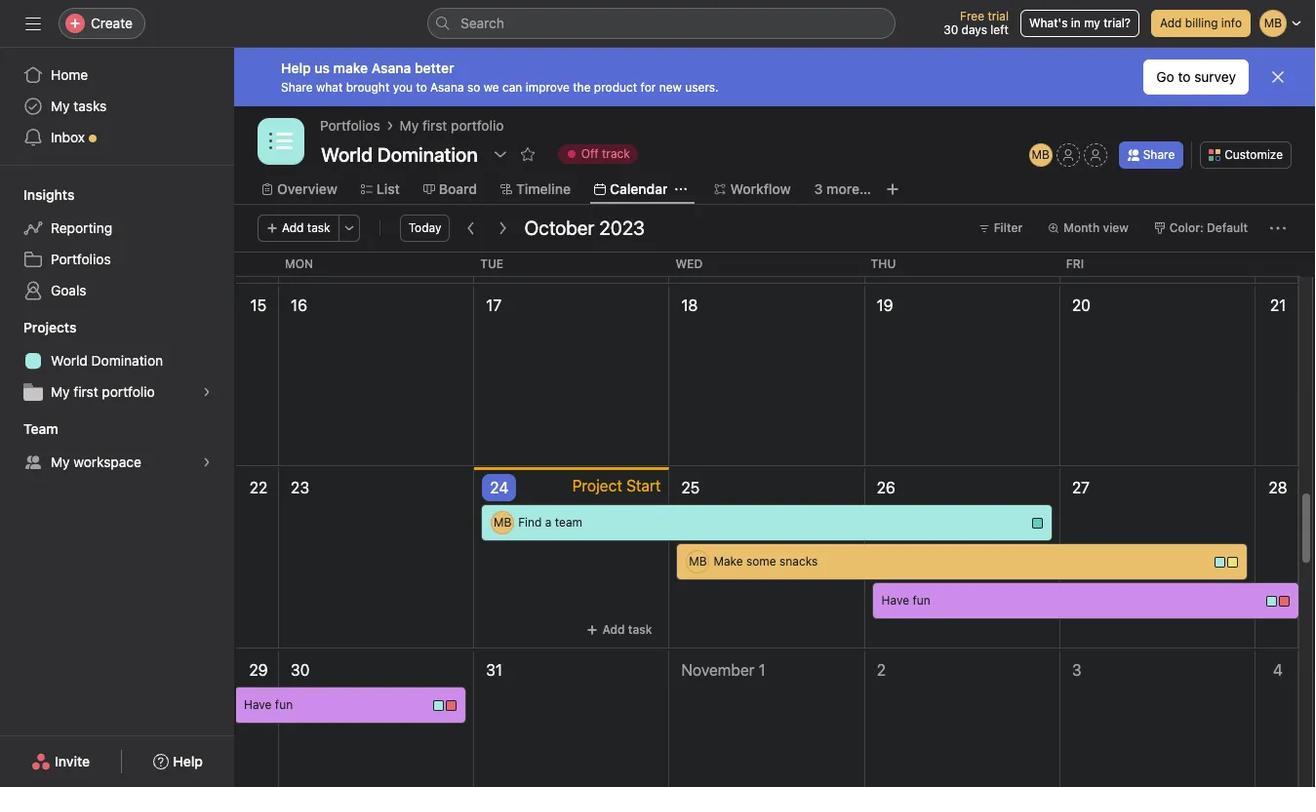 Task type: describe. For each thing, give the bounding box(es) containing it.
0 horizontal spatial add
[[282, 221, 304, 235]]

days
[[962, 22, 988, 37]]

1 horizontal spatial fun
[[913, 593, 931, 608]]

home link
[[12, 60, 223, 91]]

20
[[1073, 297, 1091, 314]]

color:
[[1170, 221, 1204, 235]]

22
[[250, 479, 268, 497]]

us
[[315, 59, 330, 76]]

create
[[91, 15, 133, 31]]

share inside the help us make asana better share what brought you to asana so we can improve the product for new users.
[[281, 80, 313, 94]]

trial?
[[1104, 16, 1131, 30]]

25
[[682, 479, 700, 497]]

see details, my workspace image
[[201, 457, 213, 469]]

more…
[[827, 181, 872, 197]]

portfolio inside projects element
[[102, 384, 155, 400]]

calendar
[[610, 181, 668, 197]]

add inside button
[[1161, 16, 1182, 30]]

project
[[573, 477, 623, 495]]

31
[[486, 662, 503, 679]]

make
[[714, 554, 743, 569]]

my workspace
[[51, 454, 141, 470]]

1 vertical spatial fun
[[275, 698, 293, 713]]

my first portfolio link inside projects element
[[12, 377, 223, 408]]

brought
[[346, 80, 390, 94]]

projects element
[[0, 310, 234, 412]]

global element
[[0, 48, 234, 165]]

november 1
[[682, 662, 766, 679]]

free
[[961, 9, 985, 23]]

asana better
[[372, 59, 454, 76]]

can
[[503, 80, 523, 94]]

invite button
[[19, 745, 103, 780]]

projects button
[[0, 318, 77, 338]]

my tasks link
[[12, 91, 223, 122]]

insights button
[[0, 185, 75, 205]]

2023
[[599, 217, 645, 239]]

filter
[[994, 221, 1023, 235]]

timeline link
[[501, 179, 571, 200]]

17
[[486, 297, 502, 314]]

0 vertical spatial portfolios
[[320, 117, 380, 134]]

search
[[461, 15, 505, 31]]

users.
[[685, 80, 719, 94]]

what's in my trial?
[[1030, 16, 1131, 30]]

0 vertical spatial portfolios link
[[320, 115, 380, 137]]

mb button
[[1029, 143, 1053, 167]]

off track
[[581, 146, 630, 161]]

28
[[1269, 479, 1288, 497]]

teams element
[[0, 412, 234, 482]]

default
[[1207, 221, 1248, 235]]

dismiss image
[[1271, 69, 1286, 85]]

product
[[594, 80, 638, 94]]

color: default
[[1170, 221, 1248, 235]]

my first portfolio inside projects element
[[51, 384, 155, 400]]

portfolios link inside insights 'element'
[[12, 244, 223, 275]]

survey
[[1195, 68, 1237, 85]]

improve
[[526, 80, 570, 94]]

november
[[682, 662, 755, 679]]

world
[[51, 352, 88, 369]]

find
[[519, 515, 542, 530]]

my
[[1085, 16, 1101, 30]]

hide sidebar image
[[25, 16, 41, 31]]

next month image
[[495, 221, 511, 236]]

home
[[51, 66, 88, 83]]

list image
[[269, 130, 293, 153]]

goals
[[51, 282, 86, 299]]

portfolios inside insights 'element'
[[51, 251, 111, 267]]

what's
[[1030, 16, 1068, 30]]

tab actions image
[[676, 184, 688, 195]]

free trial 30 days left
[[944, 9, 1009, 37]]

my inside projects element
[[51, 384, 70, 400]]

domination
[[91, 352, 163, 369]]

my down you
[[400, 117, 419, 134]]

go
[[1157, 68, 1175, 85]]

snacks
[[780, 554, 818, 569]]

make some snacks
[[714, 554, 818, 569]]

1 horizontal spatial my first portfolio
[[400, 117, 504, 134]]

mon
[[285, 257, 313, 271]]

overview
[[277, 181, 338, 197]]

3 more…
[[815, 181, 872, 197]]

to inside the help us make asana better share what brought you to asana so we can improve the product for new users.
[[416, 80, 427, 94]]

list
[[377, 181, 400, 197]]

insights element
[[0, 178, 234, 310]]

today
[[409, 221, 442, 235]]

0 horizontal spatial add task
[[282, 221, 331, 235]]

workspace
[[74, 454, 141, 470]]

calendar link
[[594, 179, 668, 200]]

16
[[291, 297, 307, 314]]

tue
[[480, 257, 504, 271]]

we
[[484, 80, 499, 94]]

help button
[[141, 745, 216, 780]]

0 vertical spatial portfolio
[[451, 117, 504, 134]]

you
[[393, 80, 413, 94]]

board
[[439, 181, 477, 197]]

new
[[660, 80, 682, 94]]

world domination
[[51, 352, 163, 369]]

filter button
[[970, 215, 1032, 242]]

2 vertical spatial mb
[[689, 554, 707, 569]]

team button
[[0, 420, 58, 439]]

0 horizontal spatial mb
[[494, 515, 512, 530]]

first inside projects element
[[74, 384, 98, 400]]

add to starred image
[[520, 146, 536, 162]]

banner containing help us make asana better
[[234, 48, 1316, 106]]

view
[[1103, 221, 1129, 235]]



Task type: vqa. For each thing, say whether or not it's contained in the screenshot.
22 at left
yes



Task type: locate. For each thing, give the bounding box(es) containing it.
invite
[[55, 754, 90, 770]]

reporting link
[[12, 213, 223, 244]]

1 vertical spatial mb
[[494, 515, 512, 530]]

1 vertical spatial add task
[[603, 623, 652, 637]]

1 horizontal spatial 3
[[1073, 662, 1082, 679]]

my first portfolio link
[[400, 115, 504, 137], [12, 377, 223, 408]]

0 vertical spatial 30
[[944, 22, 959, 37]]

0 horizontal spatial have
[[244, 698, 272, 713]]

to right you
[[416, 80, 427, 94]]

add task button
[[258, 215, 339, 242], [578, 617, 661, 644]]

create button
[[59, 8, 145, 39]]

overview link
[[262, 179, 338, 200]]

my inside "teams" element
[[51, 454, 70, 470]]

my first portfolio link down domination
[[12, 377, 223, 408]]

my down world
[[51, 384, 70, 400]]

1 vertical spatial task
[[628, 623, 652, 637]]

0 horizontal spatial portfolio
[[102, 384, 155, 400]]

my first portfolio down the asana
[[400, 117, 504, 134]]

30 left days
[[944, 22, 959, 37]]

0 vertical spatial help
[[281, 59, 311, 76]]

0 vertical spatial first
[[423, 117, 447, 134]]

what's in my trial? button
[[1021, 10, 1140, 37]]

19
[[877, 297, 894, 314]]

team
[[555, 515, 583, 530]]

27
[[1073, 479, 1090, 497]]

portfolios link down 'reporting' at the top
[[12, 244, 223, 275]]

3 for 3
[[1073, 662, 1082, 679]]

off
[[581, 146, 599, 161]]

inbox
[[51, 129, 85, 145]]

my first portfolio down world domination
[[51, 384, 155, 400]]

0 horizontal spatial task
[[307, 221, 331, 235]]

month view button
[[1040, 215, 1138, 242]]

october 2023
[[525, 217, 645, 239]]

task for the bottommost add task button
[[628, 623, 652, 637]]

fri
[[1067, 257, 1085, 271]]

october
[[525, 217, 595, 239]]

first
[[423, 117, 447, 134], [74, 384, 98, 400]]

18
[[682, 297, 698, 314]]

help inside dropdown button
[[173, 754, 203, 770]]

timeline
[[516, 181, 571, 197]]

1 horizontal spatial add task
[[603, 623, 652, 637]]

0 horizontal spatial my first portfolio link
[[12, 377, 223, 408]]

my
[[51, 98, 70, 114], [400, 117, 419, 134], [51, 384, 70, 400], [51, 454, 70, 470]]

1 horizontal spatial portfolios link
[[320, 115, 380, 137]]

thu
[[871, 257, 896, 271]]

0 vertical spatial mb
[[1032, 147, 1050, 162]]

0 horizontal spatial 3
[[815, 181, 823, 197]]

0 horizontal spatial share
[[281, 80, 313, 94]]

show options image
[[493, 146, 508, 162]]

so
[[468, 80, 481, 94]]

track
[[602, 146, 630, 161]]

to
[[1179, 68, 1191, 85], [416, 80, 427, 94]]

my workspace link
[[12, 447, 223, 478]]

1 horizontal spatial have fun
[[882, 593, 931, 608]]

1 horizontal spatial help
[[281, 59, 311, 76]]

1 vertical spatial have fun
[[244, 698, 293, 713]]

first down the asana
[[423, 117, 447, 134]]

0 vertical spatial have
[[882, 593, 910, 608]]

find a team
[[519, 515, 583, 530]]

1 horizontal spatial to
[[1179, 68, 1191, 85]]

what
[[316, 80, 343, 94]]

1 vertical spatial 3
[[1073, 662, 1082, 679]]

task for left add task button
[[307, 221, 331, 235]]

have
[[882, 593, 910, 608], [244, 698, 272, 713]]

1 horizontal spatial my first portfolio link
[[400, 115, 504, 137]]

help for help us make asana better share what brought you to asana so we can improve the product for new users.
[[281, 59, 311, 76]]

1 horizontal spatial share
[[1144, 147, 1175, 162]]

projects
[[23, 319, 77, 336]]

have fun down 29
[[244, 698, 293, 713]]

project start
[[573, 477, 661, 495]]

to right the go
[[1179, 68, 1191, 85]]

1 horizontal spatial add
[[603, 623, 625, 637]]

0 horizontal spatial fun
[[275, 698, 293, 713]]

reporting
[[51, 220, 112, 236]]

off track button
[[549, 141, 647, 168]]

0 horizontal spatial first
[[74, 384, 98, 400]]

to inside button
[[1179, 68, 1191, 85]]

3 for 3 more…
[[815, 181, 823, 197]]

have up 2
[[882, 593, 910, 608]]

month view
[[1064, 221, 1129, 235]]

1 vertical spatial add task button
[[578, 617, 661, 644]]

0 horizontal spatial 30
[[291, 662, 310, 679]]

wed
[[676, 257, 703, 271]]

1 horizontal spatial 30
[[944, 22, 959, 37]]

go to survey
[[1157, 68, 1237, 85]]

workflow
[[731, 181, 791, 197]]

add tab image
[[885, 182, 901, 197]]

portfolio up show options 'icon'
[[451, 117, 504, 134]]

0 horizontal spatial more actions image
[[343, 223, 355, 234]]

customize button
[[1201, 142, 1292, 169]]

task
[[307, 221, 331, 235], [628, 623, 652, 637]]

1 horizontal spatial mb
[[689, 554, 707, 569]]

3
[[815, 181, 823, 197], [1073, 662, 1082, 679]]

portfolios link down brought at the top of page
[[320, 115, 380, 137]]

my left tasks
[[51, 98, 70, 114]]

0 horizontal spatial portfolios
[[51, 251, 111, 267]]

0 horizontal spatial add task button
[[258, 215, 339, 242]]

0 horizontal spatial to
[[416, 80, 427, 94]]

color: default button
[[1146, 215, 1257, 242]]

list link
[[361, 179, 400, 200]]

1 vertical spatial portfolios link
[[12, 244, 223, 275]]

0 horizontal spatial have fun
[[244, 698, 293, 713]]

0 vertical spatial my first portfolio link
[[400, 115, 504, 137]]

1 vertical spatial share
[[1144, 147, 1175, 162]]

have down 29
[[244, 698, 272, 713]]

share up color: on the top right
[[1144, 147, 1175, 162]]

0 vertical spatial have fun
[[882, 593, 931, 608]]

1 horizontal spatial have
[[882, 593, 910, 608]]

portfolios down brought at the top of page
[[320, 117, 380, 134]]

1 horizontal spatial first
[[423, 117, 447, 134]]

mb left make
[[689, 554, 707, 569]]

0 horizontal spatial help
[[173, 754, 203, 770]]

3 inside popup button
[[815, 181, 823, 197]]

have fun up 2
[[882, 593, 931, 608]]

mb left find
[[494, 515, 512, 530]]

2 horizontal spatial mb
[[1032, 147, 1050, 162]]

0 vertical spatial fun
[[913, 593, 931, 608]]

today button
[[400, 215, 450, 242]]

mb inside 'mb' button
[[1032, 147, 1050, 162]]

1 vertical spatial portfolio
[[102, 384, 155, 400]]

banner
[[234, 48, 1316, 106]]

1 horizontal spatial more actions image
[[1271, 221, 1286, 236]]

a
[[545, 515, 552, 530]]

30 right 29
[[291, 662, 310, 679]]

my first portfolio link down the asana
[[400, 115, 504, 137]]

my down team
[[51, 454, 70, 470]]

my tasks
[[51, 98, 107, 114]]

1
[[759, 662, 766, 679]]

world domination link
[[12, 346, 223, 377]]

29
[[249, 662, 268, 679]]

0 vertical spatial 3
[[815, 181, 823, 197]]

board link
[[423, 179, 477, 200]]

1 horizontal spatial portfolio
[[451, 117, 504, 134]]

first down world
[[74, 384, 98, 400]]

30 inside free trial 30 days left
[[944, 22, 959, 37]]

0 horizontal spatial portfolios link
[[12, 244, 223, 275]]

0 vertical spatial share
[[281, 80, 313, 94]]

portfolio down domination
[[102, 384, 155, 400]]

1 vertical spatial 30
[[291, 662, 310, 679]]

2 horizontal spatial add
[[1161, 16, 1182, 30]]

0 vertical spatial my first portfolio
[[400, 117, 504, 134]]

help for help
[[173, 754, 203, 770]]

1 horizontal spatial portfolios
[[320, 117, 380, 134]]

0 vertical spatial task
[[307, 221, 331, 235]]

left
[[991, 22, 1009, 37]]

0 vertical spatial add task button
[[258, 215, 339, 242]]

some
[[747, 554, 777, 569]]

mb up "month view" popup button
[[1032, 147, 1050, 162]]

start
[[627, 477, 661, 495]]

fun
[[913, 593, 931, 608], [275, 698, 293, 713]]

1 vertical spatial first
[[74, 384, 98, 400]]

help inside the help us make asana better share what brought you to asana so we can improve the product for new users.
[[281, 59, 311, 76]]

1 horizontal spatial task
[[628, 623, 652, 637]]

portfolios
[[320, 117, 380, 134], [51, 251, 111, 267]]

0 vertical spatial add task
[[282, 221, 331, 235]]

more actions image
[[1271, 221, 1286, 236], [343, 223, 355, 234]]

1 vertical spatial my first portfolio
[[51, 384, 155, 400]]

see details, my first portfolio image
[[201, 387, 213, 398]]

1 vertical spatial my first portfolio link
[[12, 377, 223, 408]]

15
[[251, 297, 267, 314]]

the
[[573, 80, 591, 94]]

month
[[1064, 221, 1100, 235]]

1 vertical spatial add
[[282, 221, 304, 235]]

26
[[877, 479, 896, 497]]

my inside global element
[[51, 98, 70, 114]]

None text field
[[316, 137, 483, 172]]

portfolios down 'reporting' at the top
[[51, 251, 111, 267]]

1 vertical spatial portfolios
[[51, 251, 111, 267]]

trial
[[988, 9, 1009, 23]]

team
[[23, 421, 58, 437]]

my first portfolio
[[400, 117, 504, 134], [51, 384, 155, 400]]

share inside button
[[1144, 147, 1175, 162]]

2 vertical spatial add
[[603, 623, 625, 637]]

1 vertical spatial have
[[244, 698, 272, 713]]

asana
[[431, 80, 464, 94]]

21
[[1271, 297, 1287, 314]]

24
[[490, 479, 509, 497]]

1 horizontal spatial add task button
[[578, 617, 661, 644]]

tasks
[[74, 98, 107, 114]]

0 vertical spatial add
[[1161, 16, 1182, 30]]

1 vertical spatial help
[[173, 754, 203, 770]]

search list box
[[428, 8, 896, 39]]

share left what
[[281, 80, 313, 94]]

4
[[1274, 662, 1284, 679]]

0 horizontal spatial my first portfolio
[[51, 384, 155, 400]]

previous month image
[[464, 221, 480, 236]]

workflow link
[[715, 179, 791, 200]]



